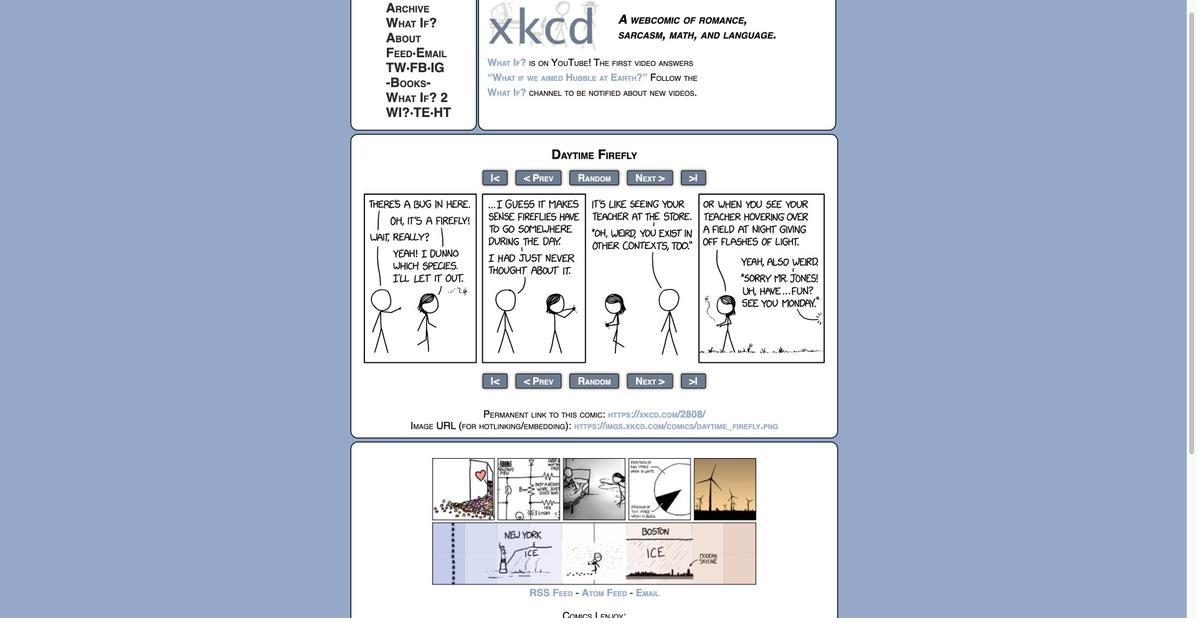 Task type: describe. For each thing, give the bounding box(es) containing it.
selected comics image
[[432, 459, 756, 521]]



Task type: vqa. For each thing, say whether or not it's contained in the screenshot.
Greenland Size image
no



Task type: locate. For each thing, give the bounding box(es) containing it.
daytime firefly image
[[364, 194, 825, 364]]

earth temperature timeline image
[[432, 523, 756, 585]]

xkcd.com logo image
[[487, 0, 603, 51]]



